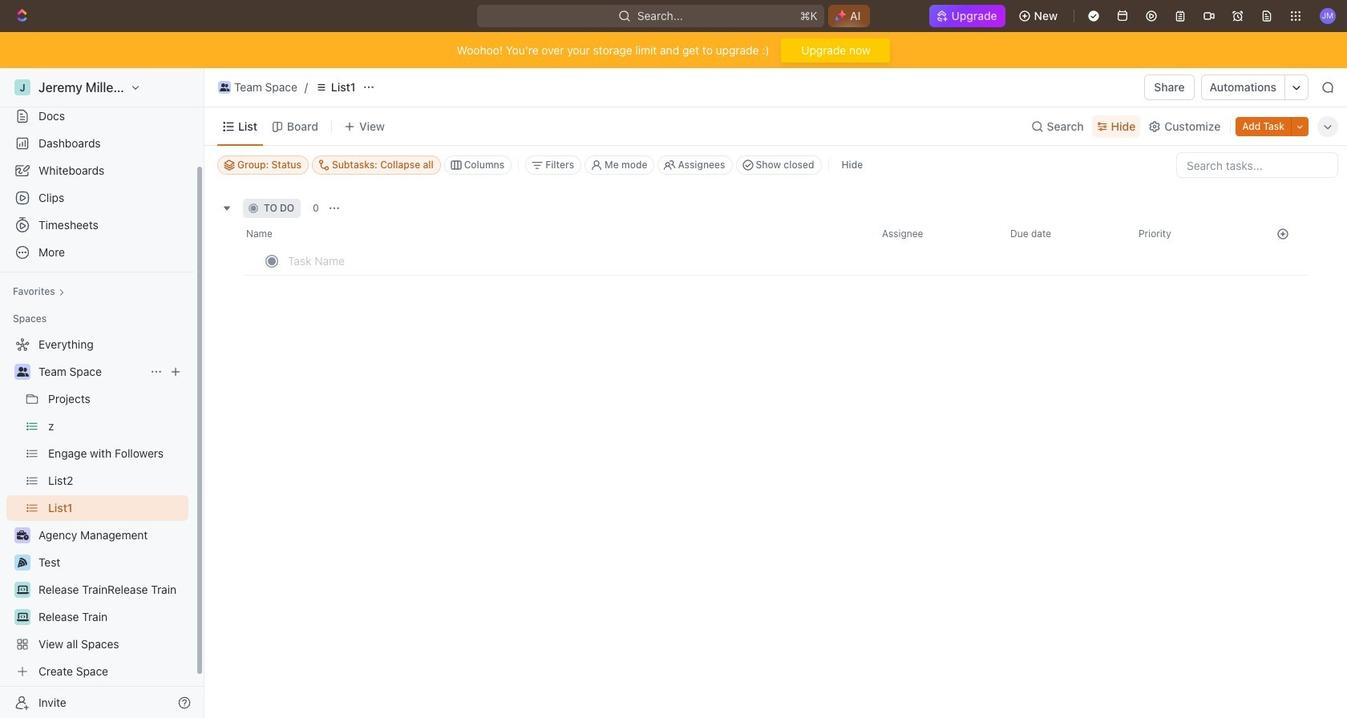 Task type: vqa. For each thing, say whether or not it's contained in the screenshot.
Alert
no



Task type: locate. For each thing, give the bounding box(es) containing it.
Search tasks... text field
[[1177, 153, 1338, 177]]

1 vertical spatial laptop code image
[[16, 613, 28, 622]]

tree
[[6, 332, 188, 685]]

1 horizontal spatial user group image
[[220, 83, 230, 91]]

user group image
[[220, 83, 230, 91], [16, 367, 28, 377]]

laptop code image
[[16, 586, 28, 595], [16, 613, 28, 622]]

user group image inside tree
[[16, 367, 28, 377]]

0 horizontal spatial user group image
[[16, 367, 28, 377]]

2 laptop code image from the top
[[16, 613, 28, 622]]

0 vertical spatial laptop code image
[[16, 586, 28, 595]]

jeremy miller's workspace, , element
[[14, 79, 30, 95]]

1 vertical spatial user group image
[[16, 367, 28, 377]]



Task type: describe. For each thing, give the bounding box(es) containing it.
tree inside sidebar navigation
[[6, 332, 188, 685]]

1 laptop code image from the top
[[16, 586, 28, 595]]

business time image
[[16, 531, 28, 541]]

0 vertical spatial user group image
[[220, 83, 230, 91]]

Task Name text field
[[288, 248, 756, 274]]

sidebar navigation
[[0, 68, 208, 719]]

pizza slice image
[[18, 558, 27, 568]]



